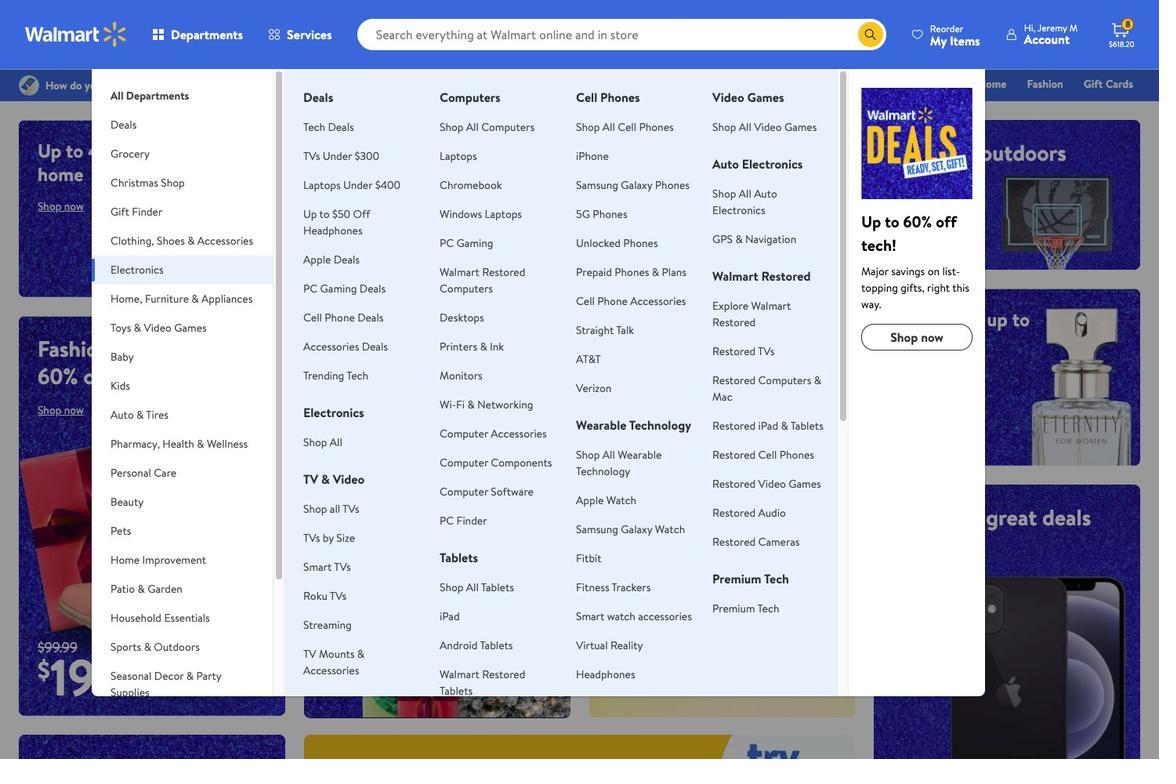Task type: locate. For each thing, give the bounding box(es) containing it.
search icon image
[[865, 28, 877, 41]]

1 vertical spatial departments
[[126, 88, 189, 104]]

technology
[[630, 416, 692, 434], [576, 463, 631, 479]]

restored down the navigation
[[762, 267, 811, 285]]

all up the android tablets link
[[466, 580, 479, 595]]

tvs up restored computers & mac link
[[758, 343, 775, 359]]

home link
[[971, 75, 1014, 93]]

2 vertical spatial finder
[[457, 513, 487, 529]]

off for up to 60% off tech! major savings on list- topping gifts, right this way.
[[937, 211, 957, 232]]

tv up shop all tvs
[[304, 471, 318, 488]]

Search search field
[[357, 19, 887, 50]]

up to 60% off tech! major savings on list- topping gifts, right this way.
[[862, 211, 970, 312]]

pets button
[[92, 517, 273, 546]]

to inside fragrances up to 50% off
[[1013, 306, 1031, 333]]

1 vertical spatial galaxy
[[621, 521, 653, 537]]

1 vertical spatial technology
[[576, 463, 631, 479]]

all inside shop all auto electronics
[[739, 186, 752, 202]]

5g phones link
[[576, 206, 628, 222]]

watch
[[607, 492, 637, 508], [655, 521, 686, 537]]

pc gaming
[[440, 235, 494, 251]]

to inside up to 50% off seasonal decor
[[351, 466, 369, 493]]

phones up prepaid phones & plans
[[624, 235, 658, 251]]

1 vertical spatial headphones
[[576, 667, 636, 682]]

fitness
[[576, 580, 610, 595]]

navigation
[[746, 231, 797, 247]]

restored up restored cameras
[[713, 505, 756, 521]]

2 vertical spatial pc
[[440, 513, 454, 529]]

1 premium from the top
[[713, 570, 762, 587]]

accessories down mounts
[[304, 663, 359, 678]]

laptops for "laptops" 'link'
[[440, 148, 477, 164]]

up to $50 off headphones link
[[304, 206, 370, 238]]

1 horizontal spatial fashion
[[1028, 76, 1064, 92]]

1 vertical spatial premium tech
[[713, 601, 780, 616]]

1 horizontal spatial gift
[[673, 76, 692, 92]]

0 horizontal spatial home
[[111, 552, 140, 568]]

shop inside the shop all wearable technology
[[576, 447, 600, 463]]

deals
[[304, 89, 333, 106], [111, 117, 137, 133], [328, 119, 354, 135], [334, 252, 360, 267], [360, 281, 386, 296], [358, 310, 384, 325], [362, 339, 388, 354]]

1 vertical spatial christmas
[[111, 175, 158, 191]]

accessories inside dropdown button
[[198, 233, 253, 249]]

0 vertical spatial pc
[[440, 235, 454, 251]]

0 vertical spatial sports
[[893, 137, 956, 168]]

0 vertical spatial headphones
[[304, 223, 363, 238]]

off left computer software
[[412, 466, 437, 493]]

sports inside 'dropdown button'
[[111, 639, 141, 655]]

departments
[[171, 26, 243, 43], [126, 88, 189, 104]]

auto inside dropdown button
[[111, 407, 134, 423]]

samsung for wearable
[[576, 521, 619, 537]]

0 vertical spatial essentials
[[606, 76, 653, 92]]

auto
[[713, 155, 739, 173], [755, 186, 778, 202], [111, 407, 134, 423]]

wearable inside the shop all wearable technology
[[618, 447, 662, 463]]

grocery inside dropdown button
[[111, 146, 150, 162]]

1 vertical spatial gift finder
[[111, 204, 163, 220]]

up inside up to 40% off home
[[38, 137, 61, 164]]

2 vertical spatial computer
[[440, 484, 489, 500]]

smart up roku
[[304, 559, 332, 575]]

50% down the gifts,
[[893, 329, 928, 356]]

shop now for up to 50% off seasonal decor
[[323, 528, 369, 543]]

android
[[440, 638, 478, 653]]

ipad
[[759, 418, 779, 434], [440, 609, 460, 624]]

2 galaxy from the top
[[621, 521, 653, 537]]

up up tech!
[[862, 211, 882, 232]]

ipad link
[[440, 609, 460, 624]]

0 vertical spatial 60%
[[904, 211, 933, 232]]

games
[[748, 89, 785, 106], [785, 119, 817, 135], [174, 320, 207, 336], [789, 476, 822, 492]]

& right the fi
[[468, 397, 475, 412]]

0 horizontal spatial gift finder
[[111, 204, 163, 220]]

cell down pc gaming deals link
[[304, 310, 322, 325]]

tv for tv mounts & accessories
[[304, 646, 316, 662]]

60% inside up to 60% off tech! major savings on list- topping gifts, right this way.
[[904, 211, 933, 232]]

tvs left "by"
[[304, 530, 320, 546]]

2 vertical spatial laptops
[[485, 206, 522, 222]]

off for up to 65% off
[[711, 466, 741, 497]]

gift finder button
[[92, 198, 273, 227]]

tv left mounts
[[304, 646, 316, 662]]

1 vertical spatial sports
[[111, 639, 141, 655]]

1 horizontal spatial finder
[[457, 513, 487, 529]]

pc for pc gaming
[[440, 235, 454, 251]]

cell for cell phone accessories
[[576, 293, 595, 309]]

1 vertical spatial samsung
[[576, 521, 619, 537]]

fashion up one debit link
[[1028, 76, 1064, 92]]

1 horizontal spatial deals
[[1043, 502, 1092, 532]]

0 vertical spatial christmas shop
[[746, 76, 821, 92]]

games down home, furniture & appliances dropdown button
[[174, 320, 207, 336]]

apple up pc gaming deals link
[[304, 252, 331, 267]]

gaming up cell phone deals
[[320, 281, 357, 296]]

components
[[491, 455, 552, 471]]

1 vertical spatial 60%
[[38, 361, 78, 391]]

0 vertical spatial home
[[978, 76, 1007, 92]]

finder for gift finder link
[[695, 76, 726, 92]]

tablets down android at the left bottom of the page
[[440, 683, 473, 699]]

wearable technology
[[576, 416, 692, 434]]

decor
[[396, 490, 443, 517]]

all down wearable technology
[[603, 447, 615, 463]]

0 horizontal spatial laptops
[[304, 177, 341, 193]]

0 vertical spatial galaxy
[[621, 177, 653, 193]]

99
[[97, 651, 121, 681]]

& up restored ipad & tablets link
[[815, 372, 822, 388]]

2 premium tech from the top
[[713, 601, 780, 616]]

2 horizontal spatial laptops
[[485, 206, 522, 222]]

tablets up restored cell phones link
[[791, 418, 824, 434]]

up right fragrances
[[988, 306, 1008, 333]]

prepaid phones & plans link
[[576, 264, 687, 280]]

1 vertical spatial computer
[[440, 455, 489, 471]]

now for up to 40% off home
[[64, 198, 84, 214]]

toys & video games
[[111, 320, 207, 336]]

2 tv from the top
[[304, 646, 316, 662]]

0 horizontal spatial finder
[[132, 204, 163, 220]]

computers up restored ipad & tablets link
[[759, 372, 812, 388]]

restored inside 'explore walmart restored'
[[713, 314, 756, 330]]

watch up the samsung galaxy watch
[[607, 492, 637, 508]]

now up on
[[920, 206, 940, 222]]

walmart restored tablets
[[440, 667, 526, 699]]

beauty
[[111, 494, 144, 510]]

finder inside gift finder link
[[695, 76, 726, 92]]

3 computer from the top
[[440, 484, 489, 500]]

to inside up to 40% off home
[[66, 137, 83, 164]]

accessories down plans
[[631, 293, 687, 309]]

deals inside sports & outdoors deals
[[893, 165, 942, 195]]

1 vertical spatial grocery
[[111, 146, 150, 162]]

0 vertical spatial technology
[[630, 416, 692, 434]]

finder for gift finder dropdown button
[[132, 204, 163, 220]]

1 horizontal spatial gaming
[[457, 235, 494, 251]]

grocery for grocery
[[111, 146, 150, 162]]

one
[[1014, 98, 1037, 114]]

fitness trackers link
[[576, 580, 651, 595]]

laptops link
[[440, 148, 477, 164]]

0 vertical spatial computer
[[440, 426, 489, 441]]

restored video games link
[[713, 476, 822, 492]]

gift for gift finder link
[[673, 76, 692, 92]]

0 horizontal spatial fashion
[[38, 333, 110, 364]]

toys
[[111, 320, 131, 336]]

christmas inside dropdown button
[[111, 175, 158, 191]]

2 horizontal spatial gift
[[1084, 76, 1104, 92]]

accessories deals
[[304, 339, 388, 354]]

now right "by"
[[349, 528, 369, 543]]

toy shop
[[915, 76, 958, 92]]

laptops up chromebook link
[[440, 148, 477, 164]]

0 vertical spatial 50%
[[893, 329, 928, 356]]

off inside up to 50% off seasonal decor
[[412, 466, 437, 493]]

straight talk
[[576, 322, 634, 338]]

0 horizontal spatial christmas shop
[[111, 175, 185, 191]]

1 horizontal spatial 60%
[[904, 211, 933, 232]]

laptops for laptops under $400
[[304, 177, 341, 193]]

up for up to 65% off
[[608, 466, 636, 497]]

8 $618.20
[[1110, 17, 1135, 49]]

trackers
[[612, 580, 651, 595]]

christmas shop for christmas shop link
[[746, 76, 821, 92]]

pc down windows
[[440, 235, 454, 251]]

0 vertical spatial ipad
[[759, 418, 779, 434]]

premium tech down restored cameras
[[713, 601, 780, 616]]

off up list-
[[937, 211, 957, 232]]

ipad up android at the left bottom of the page
[[440, 609, 460, 624]]

deals right great
[[1043, 502, 1092, 532]]

to for up to 50% off seasonal decor
[[351, 466, 369, 493]]

1 horizontal spatial 50%
[[893, 329, 928, 356]]

up up shop all
[[608, 466, 636, 497]]

all up "laptops" 'link'
[[466, 119, 479, 135]]

electronics inside shop all auto electronics
[[713, 202, 766, 218]]

reorder
[[931, 22, 964, 35]]

up inside up to 60% off tech! major savings on list- topping gifts, right this way.
[[862, 211, 882, 232]]

shop now link for up to 40% off home
[[38, 198, 84, 214]]

clothing, shoes & accessories button
[[92, 227, 273, 256]]

galaxy for technology
[[621, 521, 653, 537]]

auto for auto & tires
[[111, 407, 134, 423]]

0 horizontal spatial headphones
[[304, 223, 363, 238]]

off inside fragrances up to 50% off
[[933, 329, 958, 356]]

50%
[[893, 329, 928, 356], [373, 466, 408, 493]]

all
[[111, 88, 123, 104], [466, 119, 479, 135], [603, 119, 615, 135], [739, 119, 752, 135], [739, 186, 752, 202], [330, 434, 343, 450], [603, 447, 615, 463], [466, 580, 479, 595]]

0 horizontal spatial christmas
[[111, 175, 158, 191]]

unlocked phones link
[[576, 235, 658, 251]]

home for home improvement
[[111, 552, 140, 568]]

up inside fashion gifts up to 60% off
[[165, 333, 189, 364]]

0 vertical spatial under
[[323, 148, 352, 164]]

1 vertical spatial under
[[343, 177, 373, 193]]

1 horizontal spatial sports
[[893, 137, 956, 168]]

grocery down deals dropdown button
[[111, 146, 150, 162]]

0 horizontal spatial watch
[[607, 492, 637, 508]]

1 horizontal spatial christmas
[[746, 76, 795, 92]]

premium right "accessories"
[[713, 601, 756, 616]]

video for tv & video
[[333, 471, 365, 488]]

electronics up gps & navigation
[[713, 202, 766, 218]]

christmas shop inside dropdown button
[[111, 175, 185, 191]]

deals up 40%
[[111, 117, 137, 133]]

walmart down walmart restored
[[752, 298, 792, 314]]

desktops link
[[440, 310, 484, 325]]

video for toys & video games
[[144, 320, 172, 336]]

video inside dropdown button
[[144, 320, 172, 336]]

0 vertical spatial gift finder
[[673, 76, 726, 92]]

1 samsung from the top
[[576, 177, 619, 193]]

pharmacy, health & wellness
[[111, 436, 248, 452]]

walmart up explore
[[713, 267, 759, 285]]

up for up to 50% off seasonal decor
[[323, 466, 347, 493]]

tablets right android at the left bottom of the page
[[480, 638, 513, 653]]

trending tech
[[304, 368, 369, 383]]

essentials up shop all cell phones link on the top of the page
[[606, 76, 653, 92]]

all for shop all tvs
[[330, 501, 340, 517]]

1 horizontal spatial watch
[[655, 521, 686, 537]]

video down furniture on the top left of page
[[144, 320, 172, 336]]

laptops down tvs under $300 link
[[304, 177, 341, 193]]

1 computer from the top
[[440, 426, 489, 441]]

up for up to $50 off headphones
[[304, 206, 317, 222]]

cell for cell phones
[[576, 89, 598, 106]]

computer for computer components
[[440, 455, 489, 471]]

to inside up to $50 off headphones
[[320, 206, 330, 222]]

$50
[[333, 206, 351, 222]]

now for up to 50% off seasonal decor
[[349, 528, 369, 543]]

auto electronics
[[713, 155, 803, 173]]

2 vertical spatial auto
[[111, 407, 134, 423]]

1 vertical spatial premium
[[713, 601, 756, 616]]

sports & outdoors deals
[[893, 137, 1067, 195]]

1 tv from the top
[[304, 471, 318, 488]]

smart for smart watch accessories
[[576, 609, 605, 624]]

walmart inside walmart restored computers
[[440, 264, 480, 280]]

& left party
[[186, 668, 194, 684]]

smart up virtual
[[576, 609, 605, 624]]

fashion left baby
[[38, 333, 110, 364]]

0 vertical spatial fashion
[[1028, 76, 1064, 92]]

1 vertical spatial fashion
[[38, 333, 110, 364]]

departments up all departments "link"
[[171, 26, 243, 43]]

1 horizontal spatial gift finder
[[673, 76, 726, 92]]

2 computer from the top
[[440, 455, 489, 471]]

video down 'video games'
[[755, 119, 782, 135]]

0 vertical spatial phone
[[598, 293, 628, 309]]

2 horizontal spatial finder
[[695, 76, 726, 92]]

home up registry link in the top right of the page
[[978, 76, 1007, 92]]

1 vertical spatial wearable
[[618, 447, 662, 463]]

fragrances
[[893, 306, 983, 333]]

1 horizontal spatial auto
[[713, 155, 739, 173]]

1 vertical spatial smart
[[576, 609, 605, 624]]

1 vertical spatial pc
[[304, 281, 318, 296]]

shop all cell phones
[[576, 119, 674, 135]]

restored cameras
[[713, 534, 800, 550]]

gaming down windows laptops link
[[457, 235, 494, 251]]

walmart inside walmart restored tablets
[[440, 667, 480, 682]]

0 vertical spatial gaming
[[457, 235, 494, 251]]

now left the auto & tires
[[64, 402, 84, 418]]

shop all auto electronics link
[[713, 186, 778, 218]]

all inside the shop all wearable technology
[[603, 447, 615, 463]]

40%
[[88, 137, 124, 164]]

auto inside shop all auto electronics
[[755, 186, 778, 202]]

windows laptops link
[[440, 206, 522, 222]]

garden
[[148, 581, 183, 597]]

up left the $50
[[304, 206, 317, 222]]

1 horizontal spatial all
[[635, 508, 645, 524]]

60% left 'kids'
[[38, 361, 78, 391]]

shop all computers
[[440, 119, 535, 135]]

one debit link
[[1007, 97, 1074, 114]]

grocery up shop all cell phones link on the top of the page
[[555, 76, 593, 92]]

apple
[[304, 252, 331, 267], [576, 492, 604, 508]]

restored down "mac"
[[713, 418, 756, 434]]

1 vertical spatial deals
[[1043, 502, 1092, 532]]

1 horizontal spatial home
[[978, 76, 1007, 92]]

account
[[1025, 31, 1070, 48]]

off left gifts
[[83, 361, 113, 391]]

christmas shop
[[746, 76, 821, 92], [111, 175, 185, 191]]

trending tech link
[[304, 368, 369, 383]]

0 horizontal spatial grocery
[[111, 146, 150, 162]]

to inside up to 60% off tech! major savings on list- topping gifts, right this way.
[[885, 211, 900, 232]]

2 premium from the top
[[713, 601, 756, 616]]

all down auto electronics
[[739, 186, 752, 202]]

0 vertical spatial premium
[[713, 570, 762, 587]]

0 vertical spatial auto
[[713, 155, 739, 173]]

electronics inside 'electronics' dropdown button
[[111, 262, 164, 278]]

up up shop all tvs
[[323, 466, 347, 493]]

samsung for cell
[[576, 177, 619, 193]]

deals up "tech deals"
[[304, 89, 333, 106]]

fashion inside fashion gifts up to 60% off
[[38, 333, 110, 364]]

to for up to 40% off home
[[66, 137, 83, 164]]

toys & video games button
[[92, 314, 273, 343]]

home
[[38, 161, 83, 187]]

phone for electronics
[[325, 310, 355, 325]]

computer up pc finder
[[440, 484, 489, 500]]

gift finder link
[[666, 75, 733, 93]]

video for shop all video games
[[755, 119, 782, 135]]

computers
[[440, 89, 501, 106], [482, 119, 535, 135], [440, 281, 493, 296], [759, 372, 812, 388]]

accessories down gift finder dropdown button
[[198, 233, 253, 249]]

electronics button
[[92, 256, 273, 285]]

gift left cards on the right top of the page
[[1084, 76, 1104, 92]]

pc finder link
[[440, 513, 487, 529]]

0 horizontal spatial essentials
[[164, 610, 210, 626]]

fashion for fashion
[[1028, 76, 1064, 92]]

1 horizontal spatial essentials
[[606, 76, 653, 92]]

gift finder for gift finder link
[[673, 76, 726, 92]]

gift inside dropdown button
[[111, 204, 129, 220]]

off inside up to 40% off home
[[129, 137, 154, 164]]

1 vertical spatial apple
[[576, 492, 604, 508]]

electronics
[[842, 76, 895, 92], [742, 155, 803, 173], [713, 202, 766, 218], [111, 262, 164, 278], [304, 404, 364, 421]]

sports inside sports & outdoors deals
[[893, 137, 956, 168]]

finder up shop all video games link
[[695, 76, 726, 92]]

finder down computer software
[[457, 513, 487, 529]]

walmart image
[[25, 22, 127, 47]]

auto for auto electronics
[[713, 155, 739, 173]]

christmas
[[746, 76, 795, 92], [111, 175, 158, 191]]

up inside up to $50 off headphones
[[304, 206, 317, 222]]

gift up clothing,
[[111, 204, 129, 220]]

now right trending tech link in the left of the page
[[376, 383, 402, 402]]

accessories
[[638, 609, 692, 624]]

1 galaxy from the top
[[621, 177, 653, 193]]

sports for sports & outdoors
[[111, 639, 141, 655]]

home inside dropdown button
[[111, 552, 140, 568]]

phones down cell phones
[[639, 119, 674, 135]]

phones down restored ipad & tablets
[[780, 447, 815, 463]]

restored up "mac"
[[713, 372, 756, 388]]

tvs right roku
[[330, 588, 347, 604]]

1 horizontal spatial smart
[[576, 609, 605, 624]]

gift finder inside dropdown button
[[111, 204, 163, 220]]

off inside up to 60% off tech! major savings on list- topping gifts, right this way.
[[937, 211, 957, 232]]

up
[[988, 306, 1008, 333], [165, 333, 189, 364]]

shop all video games
[[713, 119, 817, 135]]

1 horizontal spatial laptops
[[440, 148, 477, 164]]

home for home
[[978, 76, 1007, 92]]

cell phone accessories
[[576, 293, 687, 309]]

up to 40% off home
[[38, 137, 154, 187]]

m
[[1070, 21, 1078, 35]]

0 horizontal spatial 60%
[[38, 361, 78, 391]]

walmart down android at the left bottom of the page
[[440, 667, 480, 682]]

pc gaming deals
[[304, 281, 386, 296]]

1 vertical spatial tv
[[304, 646, 316, 662]]

1 vertical spatial phone
[[325, 310, 355, 325]]

0 vertical spatial departments
[[171, 26, 243, 43]]

computers up chromebook
[[482, 119, 535, 135]]

computer for computer software
[[440, 484, 489, 500]]

now for fashion gifts up to 60% off
[[64, 402, 84, 418]]

1 vertical spatial essentials
[[164, 610, 210, 626]]

0 horizontal spatial phone
[[325, 310, 355, 325]]

samsung up "5g phones" link
[[576, 177, 619, 193]]

tvs up size
[[343, 501, 360, 517]]

& left ink
[[480, 339, 488, 354]]

0 vertical spatial tv
[[304, 471, 318, 488]]

gift cards link
[[1077, 75, 1141, 93]]

cell down prepaid
[[576, 293, 595, 309]]

all for tablets
[[466, 580, 479, 595]]

2 horizontal spatial auto
[[755, 186, 778, 202]]

0 horizontal spatial sports
[[111, 639, 141, 655]]

0 horizontal spatial up
[[165, 333, 189, 364]]

departments inside "departments" popup button
[[171, 26, 243, 43]]

clothing, shoes & accessories
[[111, 233, 253, 249]]

off
[[353, 206, 370, 222]]

accessories up trending tech
[[304, 339, 359, 354]]

finder inside gift finder dropdown button
[[132, 204, 163, 220]]

chromebook
[[440, 177, 502, 193]]

roku tvs link
[[304, 588, 347, 604]]

headphones down virtual reality
[[576, 667, 636, 682]]

0 horizontal spatial all
[[330, 501, 340, 517]]

tv inside tv mounts & accessories
[[304, 646, 316, 662]]

party
[[196, 668, 222, 684]]

0 vertical spatial christmas
[[746, 76, 795, 92]]

apple for apple watch
[[576, 492, 604, 508]]

phone up straight talk
[[598, 293, 628, 309]]

shop all computers link
[[440, 119, 535, 135]]

0 horizontal spatial ipad
[[440, 609, 460, 624]]

gift for gift finder dropdown button
[[111, 204, 129, 220]]

sports down registry
[[893, 137, 956, 168]]

0 vertical spatial samsung
[[576, 177, 619, 193]]

shop now for fashion gifts up to 60% off
[[38, 402, 84, 418]]

60% up savings on the right top of the page
[[904, 211, 933, 232]]

computers up desktops link
[[440, 281, 493, 296]]

0 horizontal spatial gift
[[111, 204, 129, 220]]

premium up premium tech link
[[713, 570, 762, 587]]

1 horizontal spatial apple
[[576, 492, 604, 508]]

to for up to 65% off
[[641, 466, 662, 497]]

deals up pc gaming deals link
[[334, 252, 360, 267]]

1 vertical spatial finder
[[132, 204, 163, 220]]

$400
[[375, 177, 401, 193]]

0 vertical spatial grocery
[[555, 76, 593, 92]]

shop now for sports & outdoors deals
[[893, 206, 940, 222]]

& inside dropdown button
[[138, 581, 145, 597]]

now down home
[[64, 198, 84, 214]]

virtual
[[576, 638, 608, 653]]

1 vertical spatial gaming
[[320, 281, 357, 296]]

1 vertical spatial 50%
[[373, 466, 408, 493]]

1 horizontal spatial christmas shop
[[746, 76, 821, 92]]

all departments link
[[92, 69, 273, 111]]

deals up tech!
[[893, 165, 942, 195]]

up inside up to 50% off seasonal decor
[[323, 466, 347, 493]]

gift left 'video games'
[[673, 76, 692, 92]]

cell up shop all cell phones link on the top of the page
[[576, 89, 598, 106]]

2 samsung from the top
[[576, 521, 619, 537]]

auto down 'kids'
[[111, 407, 134, 423]]

shop all tablets
[[440, 580, 514, 595]]



Task type: vqa. For each thing, say whether or not it's contained in the screenshot.
the Christmas Shop related to the christmas shop dropdown button
yes



Task type: describe. For each thing, give the bounding box(es) containing it.
tv mounts & accessories
[[304, 646, 365, 678]]

$618.20
[[1110, 38, 1135, 49]]

restored up restored video games link
[[713, 447, 756, 463]]

roku
[[304, 588, 328, 604]]

tablets up the android tablets link
[[481, 580, 514, 595]]

& right 'health'
[[197, 436, 204, 452]]

all departments
[[111, 88, 189, 104]]

phones up "cell phone accessories" link
[[615, 264, 650, 280]]

computers up the shop all computers link
[[440, 89, 501, 106]]

shop all video games link
[[713, 119, 817, 135]]

tablets up shop all tablets
[[440, 549, 478, 566]]

smart tvs link
[[304, 559, 351, 575]]

pc gaming deals link
[[304, 281, 386, 296]]

streaming
[[304, 617, 352, 633]]

shop inside shop all auto electronics
[[713, 186, 737, 202]]

& up restored cell phones link
[[781, 418, 789, 434]]

registry link
[[946, 97, 1000, 114]]

tvs down tech deals 'link'
[[304, 148, 320, 164]]

video up shop all video games
[[713, 89, 745, 106]]

fitbit
[[576, 550, 602, 566]]

& left tires at bottom left
[[137, 407, 144, 423]]

home,
[[111, 291, 142, 307]]

reality
[[611, 638, 643, 653]]

computer accessories link
[[440, 426, 547, 441]]

all for cell
[[603, 119, 615, 135]]

samsung galaxy phones link
[[576, 177, 690, 193]]

1 premium tech from the top
[[713, 570, 790, 587]]

1 horizontal spatial ipad
[[759, 418, 779, 434]]

deals down cell phone deals
[[362, 339, 388, 354]]

deals for top tech, great deals
[[1043, 502, 1092, 532]]

pc for pc gaming deals
[[304, 281, 318, 296]]

home improvement button
[[92, 546, 273, 575]]

was dollar $99.99, now dollar 19.99 group
[[19, 637, 121, 716]]

shop all
[[608, 508, 645, 524]]

seasonal decor & party supplies button
[[92, 662, 273, 707]]

wi-fi & networking
[[440, 397, 534, 412]]

video up audio
[[759, 476, 786, 492]]

all for computers
[[466, 119, 479, 135]]

1 vertical spatial ipad
[[440, 609, 460, 624]]

& up shop all tvs
[[321, 471, 330, 488]]

essentials inside dropdown button
[[164, 610, 210, 626]]

windows
[[440, 206, 482, 222]]

accessories up components
[[491, 426, 547, 441]]

seasonal
[[323, 490, 392, 517]]

& right toys
[[134, 320, 141, 336]]

all for wearable
[[603, 447, 615, 463]]

departments inside all departments "link"
[[126, 88, 189, 104]]

under for tvs
[[323, 148, 352, 164]]

sports for sports & outdoors deals
[[893, 137, 956, 168]]

plans
[[662, 264, 687, 280]]

shop now link for fashion gifts up to 60% off
[[38, 402, 84, 418]]

computer components
[[440, 455, 552, 471]]

& inside tv mounts & accessories
[[357, 646, 365, 662]]

printers & ink link
[[440, 339, 504, 354]]

1 horizontal spatial headphones
[[576, 667, 636, 682]]

games up shop all video games
[[748, 89, 785, 106]]

cell phone deals
[[304, 310, 384, 325]]

tvs under $300
[[304, 148, 379, 164]]

to inside fashion gifts up to 60% off
[[195, 333, 215, 364]]

& right furniture on the top left of page
[[192, 291, 199, 307]]

auto & tires button
[[92, 401, 273, 430]]

tv mounts & accessories link
[[304, 646, 365, 678]]

shop all cell phones link
[[576, 119, 674, 135]]

restored inside walmart restored tablets
[[482, 667, 526, 682]]

accessories inside tv mounts & accessories
[[304, 663, 359, 678]]

electronics inside electronics link
[[842, 76, 895, 92]]

under for laptops
[[343, 177, 373, 193]]

gaming for pc gaming deals
[[320, 281, 357, 296]]

60% inside fashion gifts up to 60% off
[[38, 361, 78, 391]]

to for up to 60% off tech! major savings on list- topping gifts, right this way.
[[885, 211, 900, 232]]

restored inside walmart restored computers
[[482, 264, 526, 280]]

phone for wearable technology
[[598, 293, 628, 309]]

all up 40%
[[111, 88, 123, 104]]

gps & navigation
[[713, 231, 797, 247]]

tvs down size
[[334, 559, 351, 575]]

streaming link
[[304, 617, 352, 633]]

outdoors
[[981, 137, 1067, 168]]

all up tv & video
[[330, 434, 343, 450]]

restored ipad & tablets
[[713, 418, 824, 434]]

& inside 'dropdown button'
[[144, 639, 151, 655]]

deals up accessories deals link
[[358, 310, 384, 325]]

& left plans
[[652, 264, 660, 280]]

tech!
[[862, 234, 897, 256]]

games down restored cell phones
[[789, 476, 822, 492]]

fitness trackers
[[576, 580, 651, 595]]

laptops under $400
[[304, 177, 401, 193]]

one debit
[[1014, 98, 1067, 114]]

home, furniture & appliances button
[[92, 285, 273, 314]]

fashion for fashion gifts up to 60% off
[[38, 333, 110, 364]]

major
[[862, 263, 889, 279]]

gift finder for gift finder dropdown button
[[111, 204, 163, 220]]

christmas shop for christmas shop dropdown button
[[111, 175, 185, 191]]

all for video
[[739, 119, 752, 135]]

tech deals
[[304, 119, 354, 135]]

gps
[[713, 231, 733, 247]]

decor
[[154, 668, 184, 684]]

appliances
[[202, 291, 253, 307]]

shop inside dropdown button
[[161, 175, 185, 191]]

auto & tires
[[111, 407, 169, 423]]

fi
[[456, 397, 465, 412]]

technology inside the shop all wearable technology
[[576, 463, 631, 479]]

up for up to 40% off home
[[38, 137, 61, 164]]

gaming for pc gaming
[[457, 235, 494, 251]]

electronics image
[[862, 88, 973, 199]]

christmas shop button
[[92, 169, 273, 198]]

up inside fragrances up to 50% off
[[988, 306, 1008, 333]]

restored cell phones
[[713, 447, 815, 463]]

computer for computer accessories
[[440, 426, 489, 441]]

desktops
[[440, 310, 484, 325]]

christmas for christmas shop dropdown button
[[111, 175, 158, 191]]

shop now link for up to 50% off seasonal decor
[[323, 528, 369, 543]]

prepaid phones & plans
[[576, 264, 687, 280]]

pc for pc finder
[[440, 513, 454, 529]]

christmas shop link
[[739, 75, 828, 93]]

phones right 5g
[[593, 206, 628, 222]]

audio
[[759, 505, 786, 521]]

personal care
[[111, 465, 177, 481]]

deals up tvs under $300
[[328, 119, 354, 135]]

grocery for grocery & essentials
[[555, 76, 593, 92]]

computer software link
[[440, 484, 534, 500]]

galaxy for phones
[[621, 177, 653, 193]]

tablets inside walmart restored tablets
[[440, 683, 473, 699]]

games inside toys & video games dropdown button
[[174, 320, 207, 336]]

computers inside the restored computers & mac
[[759, 372, 812, 388]]

personal
[[111, 465, 151, 481]]

now for sports & outdoors deals
[[920, 206, 940, 222]]

shop now for up to 40% off home
[[38, 198, 84, 214]]

cell down cell phones
[[618, 119, 637, 135]]

explore walmart restored
[[713, 298, 792, 330]]

off inside fashion gifts up to 60% off
[[83, 361, 113, 391]]

& up shop all cell phones link on the top of the page
[[596, 76, 603, 92]]

shop all link
[[608, 508, 645, 524]]

electronics down shop all video games
[[742, 155, 803, 173]]

samsung galaxy watch
[[576, 521, 686, 537]]

way.
[[862, 296, 882, 312]]

apple for apple deals
[[304, 252, 331, 267]]

pharmacy, health & wellness button
[[92, 430, 273, 459]]

0 vertical spatial wearable
[[576, 416, 627, 434]]

walmart for walmart restored computers
[[440, 264, 480, 280]]

electronics up shop all
[[304, 404, 364, 421]]

finder for the pc finder link
[[457, 513, 487, 529]]

outdoors
[[154, 639, 200, 655]]

walmart inside 'explore walmart restored'
[[752, 298, 792, 314]]

at&t
[[576, 351, 601, 367]]

& inside seasonal decor & party supplies
[[186, 668, 194, 684]]

up for up to 60% off tech! major savings on list- topping gifts, right this way.
[[862, 211, 882, 232]]

home, furniture & appliances
[[111, 291, 253, 307]]

electronics link
[[835, 75, 902, 93]]

unlocked phones
[[576, 235, 658, 251]]

windows laptops
[[440, 206, 522, 222]]

deals for sports & outdoors deals
[[893, 165, 942, 195]]

sports & outdoors button
[[92, 633, 273, 662]]

off for up to 40% off home
[[129, 137, 154, 164]]

tvs under $300 link
[[304, 148, 379, 164]]

$99.99 $ 19 99
[[38, 637, 121, 712]]

tvs by size link
[[304, 530, 355, 546]]

headphones inside up to $50 off headphones
[[304, 223, 363, 238]]

supplies
[[111, 685, 150, 700]]

cell for cell phone deals
[[304, 310, 322, 325]]

restored down restored audio
[[713, 534, 756, 550]]

grocery & essentials
[[555, 76, 653, 92]]

Walmart Site-Wide search field
[[357, 19, 887, 50]]

christmas for christmas shop link
[[746, 76, 795, 92]]

walmart for walmart restored
[[713, 267, 759, 285]]

50% inside fragrances up to 50% off
[[893, 329, 928, 356]]

gps & navigation link
[[713, 231, 797, 247]]

furniture
[[145, 291, 189, 307]]

restored down 'explore walmart restored'
[[713, 343, 756, 359]]

all for auto
[[739, 186, 752, 202]]

tech,
[[933, 502, 981, 532]]

straight talk link
[[576, 322, 634, 338]]

games down christmas shop link
[[785, 119, 817, 135]]

restored inside the restored computers & mac
[[713, 372, 756, 388]]

now down right
[[922, 329, 944, 346]]

restored video games
[[713, 476, 822, 492]]

software
[[491, 484, 534, 500]]

computers inside walmart restored computers
[[440, 281, 493, 296]]

& inside the restored computers & mac
[[815, 372, 822, 388]]

toy
[[915, 76, 931, 92]]

shop now link for sports & outdoors deals
[[893, 206, 940, 222]]

50% inside up to 50% off seasonal decor
[[373, 466, 408, 493]]

1 vertical spatial watch
[[655, 521, 686, 537]]

deals up cell phone deals
[[360, 281, 386, 296]]

smart for smart tvs
[[304, 559, 332, 575]]

kids button
[[92, 372, 273, 401]]

fashion gifts up to 60% off
[[38, 333, 215, 391]]

walmart for walmart restored tablets
[[440, 667, 480, 682]]

to for up to $50 off headphones
[[320, 206, 330, 222]]

phones left shop all auto electronics
[[655, 177, 690, 193]]

tv for tv & video
[[304, 471, 318, 488]]

all for shop all
[[635, 508, 645, 524]]

wi-
[[440, 397, 456, 412]]

0 vertical spatial watch
[[607, 492, 637, 508]]

off for up to 50% off seasonal decor
[[412, 466, 437, 493]]

& right shoes
[[188, 233, 195, 249]]

& right gps
[[736, 231, 743, 247]]

virtual reality link
[[576, 638, 643, 653]]

cell down restored ipad & tablets
[[759, 447, 777, 463]]

shop all tvs
[[304, 501, 360, 517]]

restored up restored audio link
[[713, 476, 756, 492]]

services
[[287, 26, 332, 43]]

deals inside dropdown button
[[111, 117, 137, 133]]

cards
[[1106, 76, 1134, 92]]

& inside sports & outdoors deals
[[961, 137, 976, 168]]

shop all link
[[304, 434, 343, 450]]

gift inside gift cards registry
[[1084, 76, 1104, 92]]

laptops under $400 link
[[304, 177, 401, 193]]

phones up shop all cell phones link on the top of the page
[[601, 89, 640, 106]]



